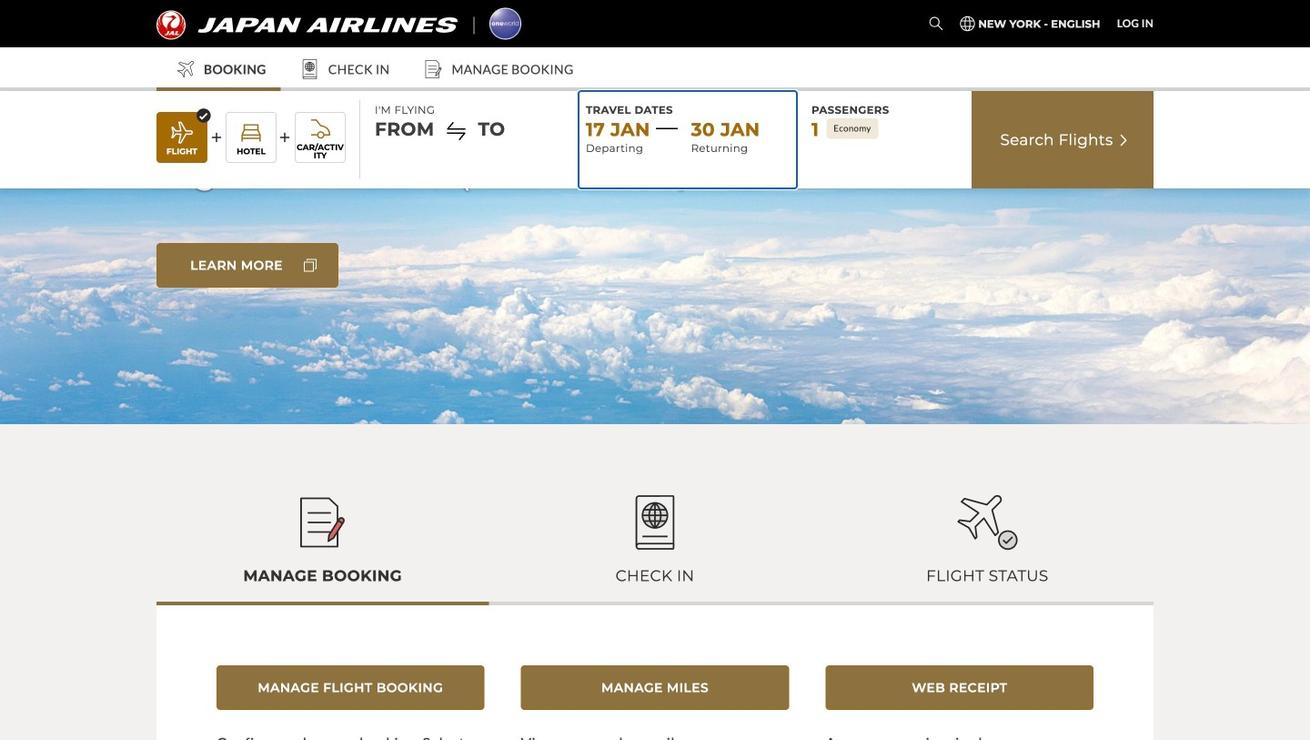Task type: vqa. For each thing, say whether or not it's contained in the screenshot.
FLIGHT STATUS image
yes



Task type: locate. For each thing, give the bounding box(es) containing it.
check in image
[[615, 482, 695, 563]]

flight status image
[[948, 482, 1028, 563]]

tab list
[[157, 482, 1154, 605]]



Task type: describe. For each thing, give the bounding box(es) containing it.
one world image
[[490, 8, 522, 40]]

japan airlines image
[[157, 10, 458, 40]]



